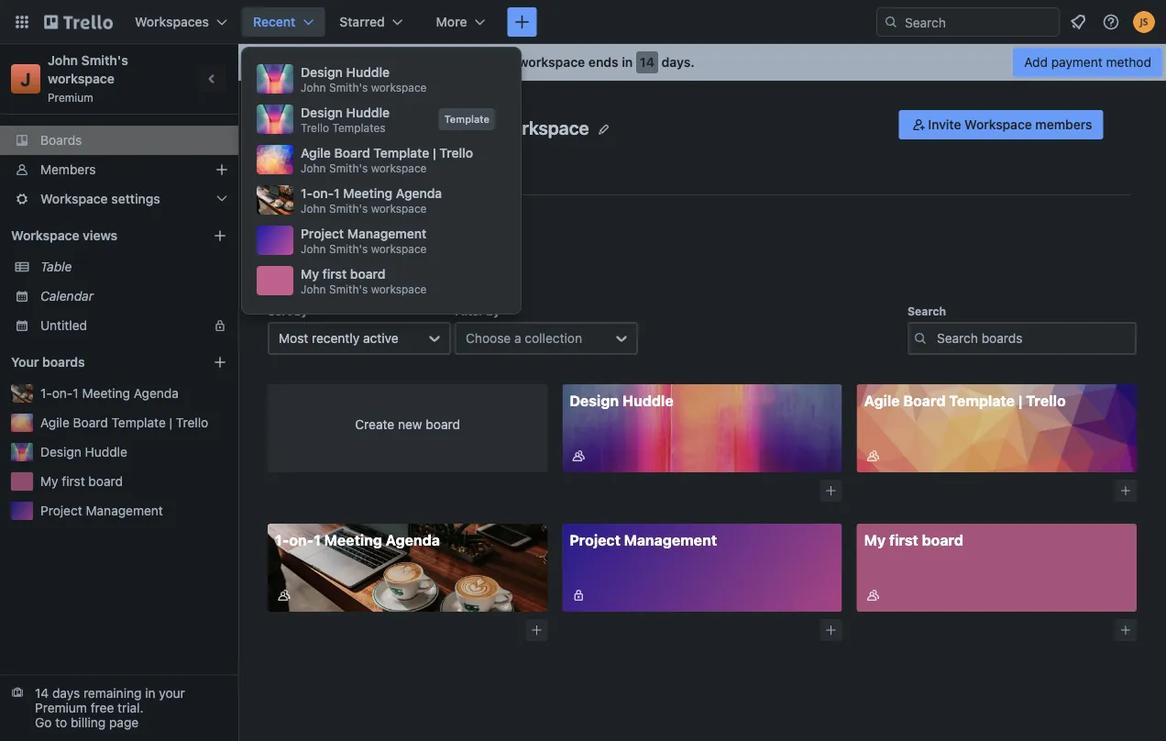 Task type: locate. For each thing, give the bounding box(es) containing it.
banner
[[238, 44, 1167, 81]]

back to home image
[[44, 7, 113, 37]]

j inside j link
[[20, 68, 31, 89]]

recent
[[253, 14, 296, 29]]

1 vertical spatial 1
[[73, 386, 79, 401]]

board inside my first board john smith's workspace
[[350, 266, 386, 282]]

workspace down create board or workspace image
[[519, 55, 585, 70]]

sort by
[[268, 305, 308, 317]]

board down 'templates' at the top
[[334, 145, 370, 161]]

huddle inside 'design huddle trello templates'
[[346, 105, 390, 120]]

0 horizontal spatial project management link
[[40, 502, 227, 520]]

1 horizontal spatial my
[[301, 266, 319, 282]]

john up sort by
[[301, 282, 326, 295]]

1 vertical spatial project management link
[[563, 524, 843, 612]]

1 horizontal spatial by
[[487, 305, 500, 317]]

workspace up table
[[11, 228, 79, 243]]

ends
[[589, 55, 619, 70]]

choose
[[466, 331, 511, 346]]

filter
[[455, 305, 484, 317]]

free inside 14 days remaining in your premium free trial. go to billing page
[[91, 700, 114, 715]]

smith's inside design huddle john smith's workspace
[[329, 81, 368, 94]]

smith's inside my first board john smith's workspace
[[329, 282, 368, 295]]

method
[[1107, 55, 1152, 70]]

workspace right invite
[[965, 117, 1033, 132]]

j link
[[11, 64, 40, 94]]

workspace inside 1-on-1 meeting agenda john smith's workspace
[[371, 202, 427, 215]]

by right filter
[[487, 305, 500, 317]]

0 horizontal spatial 1-on-1 meeting agenda link
[[40, 384, 227, 403]]

1 horizontal spatial boards
[[268, 225, 327, 246]]

by
[[294, 305, 308, 317], [487, 305, 500, 317]]

john down back to home image
[[48, 53, 78, 68]]

j for j button
[[338, 118, 356, 156]]

settings
[[111, 191, 160, 206]]

0 horizontal spatial by
[[294, 305, 308, 317]]

workspace inside design huddle john smith's workspace
[[371, 81, 427, 94]]

project inside project management john smith's workspace
[[301, 226, 344, 241]]

design huddle link
[[563, 384, 843, 472], [40, 443, 227, 461]]

smith's inside 'john smith's workspace premium'
[[81, 53, 128, 68]]

0 horizontal spatial project
[[40, 503, 82, 518]]

0 horizontal spatial my first board
[[40, 474, 123, 489]]

sm image
[[910, 116, 929, 134], [570, 447, 588, 465]]

primary element
[[0, 0, 1167, 44]]

add a new collection image
[[1120, 484, 1133, 497]]

1 vertical spatial my
[[40, 474, 58, 489]]

more button
[[425, 7, 497, 37]]

template down 'templates' at the top
[[374, 145, 430, 161]]

board
[[334, 145, 370, 161], [904, 392, 946, 410], [73, 415, 108, 430]]

project management
[[40, 503, 163, 518], [570, 532, 717, 549]]

go
[[35, 715, 52, 730]]

huddle
[[346, 65, 390, 80], [346, 105, 390, 120], [623, 392, 674, 410], [85, 444, 127, 460]]

workspace down members
[[40, 191, 108, 206]]

add a new collection image
[[825, 484, 838, 497], [530, 624, 543, 637], [825, 624, 838, 637], [1120, 624, 1133, 637]]

1 horizontal spatial 14
[[640, 55, 655, 70]]

my first board john smith's workspace
[[301, 266, 427, 295]]

john up my first board john smith's workspace
[[301, 242, 326, 255]]

members
[[1036, 117, 1093, 132]]

go to billing page link
[[35, 715, 139, 730]]

0 horizontal spatial in
[[145, 686, 156, 701]]

1 horizontal spatial 1-on-1 meeting agenda
[[275, 532, 440, 549]]

search
[[908, 305, 947, 317]]

smith's
[[81, 53, 128, 68], [468, 55, 515, 70], [329, 81, 368, 94], [430, 117, 494, 138], [329, 161, 368, 174], [329, 202, 368, 215], [329, 242, 368, 255], [329, 282, 368, 295]]

workspace up project management john smith's workspace
[[371, 202, 427, 215]]

0 horizontal spatial j
[[20, 68, 31, 89]]

john up project management john smith's workspace
[[301, 202, 326, 215]]

1 horizontal spatial agile
[[301, 145, 331, 161]]

template
[[445, 113, 490, 125], [374, 145, 430, 161], [950, 392, 1015, 410], [111, 415, 166, 430]]

search image
[[884, 15, 899, 29]]

0 vertical spatial workspace
[[965, 117, 1033, 132]]

most recently active
[[279, 331, 399, 346]]

design up 'templates' at the top
[[301, 105, 343, 120]]

sm image for 1-
[[275, 586, 294, 604]]

1 vertical spatial board
[[904, 392, 946, 410]]

workspace right j link
[[48, 71, 115, 86]]

workspace inside dropdown button
[[40, 191, 108, 206]]

board inside the agile board template | trello john smith's workspace
[[334, 145, 370, 161]]

workspace inside 'john smith's workspace premium'
[[48, 71, 115, 86]]

1 horizontal spatial 1
[[314, 532, 321, 549]]

trello inside the agile board template | trello john smith's workspace
[[440, 145, 473, 161]]

1 vertical spatial in
[[145, 686, 156, 701]]

Search text field
[[908, 322, 1137, 355]]

1 horizontal spatial board
[[334, 145, 370, 161]]

john smith's workspace
[[384, 117, 589, 138]]

agile board template | trello down search text box
[[865, 392, 1066, 410]]

14 left days
[[35, 686, 49, 701]]

1 vertical spatial j
[[338, 118, 356, 156]]

john up 'design huddle trello templates'
[[301, 81, 326, 94]]

0 vertical spatial project
[[301, 226, 344, 241]]

1 horizontal spatial project
[[301, 226, 344, 241]]

in left your
[[145, 686, 156, 701]]

agile board template | trello link
[[857, 384, 1137, 472], [40, 414, 227, 432]]

workspace up 1-on-1 meeting agenda john smith's workspace
[[371, 161, 427, 174]]

0 vertical spatial free
[[358, 55, 383, 70]]

john inside project management john smith's workspace
[[301, 242, 326, 255]]

1 vertical spatial on-
[[52, 386, 73, 401]]

design right the
[[301, 65, 343, 80]]

trello
[[301, 121, 329, 134], [440, 145, 473, 161], [1027, 392, 1066, 410], [176, 415, 208, 430]]

board
[[350, 266, 386, 282], [426, 417, 460, 432], [88, 474, 123, 489], [922, 532, 964, 549]]

1
[[334, 186, 340, 201], [73, 386, 79, 401], [314, 532, 321, 549]]

1 vertical spatial my first board link
[[857, 524, 1137, 612]]

agenda
[[396, 186, 442, 201], [134, 386, 179, 401], [386, 532, 440, 549]]

1 vertical spatial 14
[[35, 686, 49, 701]]

1 horizontal spatial project management link
[[563, 524, 843, 612]]

1 vertical spatial |
[[1019, 392, 1023, 410]]

1 vertical spatial workspace
[[40, 191, 108, 206]]

🎉 the premium free trial for john smith's workspace ends in 14 days.
[[253, 55, 695, 70]]

in inside 14 days remaining in your premium free trial. go to billing page
[[145, 686, 156, 701]]

smith's inside banner
[[468, 55, 515, 70]]

0 horizontal spatial my first board link
[[40, 472, 227, 491]]

sm image for agile
[[865, 447, 883, 465]]

free
[[358, 55, 383, 70], [91, 700, 114, 715]]

add
[[1025, 55, 1048, 70]]

agile inside the agile board template | trello john smith's workspace
[[301, 145, 331, 161]]

1 vertical spatial 1-
[[40, 386, 52, 401]]

my first board
[[40, 474, 123, 489], [865, 532, 964, 549]]

workspace inside project management john smith's workspace
[[371, 242, 427, 255]]

add a new collection image for 1-on-1 meeting agenda
[[530, 624, 543, 637]]

john
[[48, 53, 78, 68], [435, 55, 465, 70], [301, 81, 326, 94], [384, 117, 426, 138], [301, 161, 326, 174], [301, 202, 326, 215], [301, 242, 326, 255], [301, 282, 326, 295]]

by right sort
[[294, 305, 308, 317]]

1 vertical spatial project
[[40, 503, 82, 518]]

workspace inside the agile board template | trello john smith's workspace
[[371, 161, 427, 174]]

on- inside 1-on-1 meeting agenda john smith's workspace
[[313, 186, 334, 201]]

2 vertical spatial my
[[865, 532, 886, 549]]

confetti image
[[253, 55, 266, 70]]

j inside j button
[[338, 118, 356, 156]]

1 horizontal spatial in
[[622, 55, 633, 70]]

0 vertical spatial agile
[[301, 145, 331, 161]]

workspace inside button
[[965, 117, 1033, 132]]

2 horizontal spatial 1-
[[301, 186, 313, 201]]

1-on-1 meeting agenda john smith's workspace
[[301, 186, 442, 215]]

john right for
[[435, 55, 465, 70]]

1-on-1 meeting agenda link
[[40, 384, 227, 403], [268, 524, 548, 612]]

premium inside 'john smith's workspace premium'
[[48, 91, 93, 104]]

create new board
[[355, 417, 460, 432]]

1 vertical spatial 1-on-1 meeting agenda
[[275, 532, 440, 549]]

1 horizontal spatial 1-on-1 meeting agenda link
[[268, 524, 548, 612]]

0 vertical spatial |
[[433, 145, 436, 161]]

menu
[[253, 59, 510, 303]]

smith's down back to home image
[[81, 53, 128, 68]]

first
[[323, 266, 347, 282], [62, 474, 85, 489], [890, 532, 919, 549]]

1 horizontal spatial management
[[347, 226, 427, 241]]

2 vertical spatial management
[[624, 532, 717, 549]]

design huddle john smith's workspace
[[301, 65, 427, 94]]

1 vertical spatial 1-on-1 meeting agenda link
[[268, 524, 548, 612]]

smith's down create board or workspace image
[[468, 55, 515, 70]]

1-
[[301, 186, 313, 201], [40, 386, 52, 401], [275, 532, 289, 549]]

add board image
[[213, 355, 227, 370]]

2 vertical spatial 1
[[314, 532, 321, 549]]

agile
[[301, 145, 331, 161], [865, 392, 900, 410], [40, 415, 70, 430]]

private
[[455, 143, 491, 156]]

1 vertical spatial agenda
[[134, 386, 179, 401]]

1 vertical spatial agile board template | trello
[[40, 415, 208, 430]]

template inside the agile board template | trello john smith's workspace
[[374, 145, 430, 161]]

1-on-1 meeting agenda
[[40, 386, 179, 401], [275, 532, 440, 549]]

john down 'design huddle trello templates'
[[301, 161, 326, 174]]

j for j link
[[20, 68, 31, 89]]

workspace down trial
[[371, 81, 427, 94]]

2 horizontal spatial 1
[[334, 186, 340, 201]]

your boards
[[11, 355, 85, 370]]

1 horizontal spatial j
[[338, 118, 356, 156]]

john inside 1-on-1 meeting agenda john smith's workspace
[[301, 202, 326, 215]]

agile board template | trello
[[865, 392, 1066, 410], [40, 415, 208, 430]]

choose a collection
[[466, 331, 582, 346]]

0 horizontal spatial first
[[62, 474, 85, 489]]

board down your boards with 5 items element
[[73, 415, 108, 430]]

the
[[273, 55, 297, 70]]

0 vertical spatial j
[[20, 68, 31, 89]]

2 vertical spatial |
[[169, 415, 173, 430]]

1 by from the left
[[294, 305, 308, 317]]

0 vertical spatial sm image
[[910, 116, 929, 134]]

calendar link
[[40, 287, 227, 305]]

boards
[[40, 133, 82, 148], [268, 225, 327, 246]]

management
[[347, 226, 427, 241], [86, 503, 163, 518], [624, 532, 717, 549]]

in
[[622, 55, 633, 70], [145, 686, 156, 701]]

on-
[[313, 186, 334, 201], [52, 386, 73, 401], [289, 532, 314, 549]]

1 horizontal spatial design huddle link
[[563, 384, 843, 472]]

to
[[55, 715, 67, 730]]

design
[[301, 65, 343, 80], [301, 105, 343, 120], [570, 392, 619, 410], [40, 444, 81, 460]]

workspace up my first board john smith's workspace
[[371, 242, 427, 255]]

my first board link
[[40, 472, 227, 491], [857, 524, 1137, 612]]

|
[[433, 145, 436, 161], [1019, 392, 1023, 410], [169, 415, 173, 430]]

boards
[[42, 355, 85, 370]]

0 vertical spatial project management link
[[40, 502, 227, 520]]

board down search
[[904, 392, 946, 410]]

smith's up the most recently active
[[329, 282, 368, 295]]

project management link
[[40, 502, 227, 520], [563, 524, 843, 612]]

0 vertical spatial 1-on-1 meeting agenda
[[40, 386, 179, 401]]

my inside my first board john smith's workspace
[[301, 266, 319, 282]]

project management john smith's workspace
[[301, 226, 427, 255]]

boards up members
[[40, 133, 82, 148]]

j left 'john smith's workspace premium'
[[20, 68, 31, 89]]

in right ends
[[622, 55, 633, 70]]

0 horizontal spatial free
[[91, 700, 114, 715]]

14
[[640, 55, 655, 70], [35, 686, 49, 701]]

add a new collection image for project management
[[825, 624, 838, 637]]

0 vertical spatial meeting
[[343, 186, 393, 201]]

14 inside 14 days remaining in your premium free trial. go to billing page
[[35, 686, 49, 701]]

design inside design huddle john smith's workspace
[[301, 65, 343, 80]]

template up private
[[445, 113, 490, 125]]

1 horizontal spatial |
[[433, 145, 436, 161]]

0 notifications image
[[1068, 11, 1090, 33]]

workspace for settings
[[40, 191, 108, 206]]

1 inside 1-on-1 meeting agenda john smith's workspace
[[334, 186, 340, 201]]

smith's up 1-on-1 meeting agenda john smith's workspace
[[329, 161, 368, 174]]

most
[[279, 331, 308, 346]]

active
[[363, 331, 399, 346]]

create board or workspace image
[[513, 13, 532, 31]]

1 vertical spatial my first board
[[865, 532, 964, 549]]

page
[[109, 715, 139, 730]]

2 vertical spatial board
[[73, 415, 108, 430]]

0 horizontal spatial agile board template | trello link
[[40, 414, 227, 432]]

0 horizontal spatial agile
[[40, 415, 70, 430]]

my
[[301, 266, 319, 282], [40, 474, 58, 489], [865, 532, 886, 549]]

agile board template | trello down your boards with 5 items element
[[40, 415, 208, 430]]

1 horizontal spatial project management
[[570, 532, 717, 549]]

table link
[[40, 258, 227, 276]]

workspace up active
[[371, 282, 427, 295]]

1 horizontal spatial sm image
[[910, 116, 929, 134]]

1 vertical spatial first
[[62, 474, 85, 489]]

0 vertical spatial design huddle
[[570, 392, 674, 410]]

0 vertical spatial management
[[347, 226, 427, 241]]

j down design huddle john smith's workspace
[[338, 118, 356, 156]]

0 horizontal spatial management
[[86, 503, 163, 518]]

menu containing design huddle
[[253, 59, 510, 303]]

sm image
[[865, 447, 883, 465], [275, 586, 294, 604], [570, 586, 588, 604], [865, 586, 883, 604]]

smith's up my first board john smith's workspace
[[329, 242, 368, 255]]

smith's up project management john smith's workspace
[[329, 202, 368, 215]]

smith's up 'design huddle trello templates'
[[329, 81, 368, 94]]

1- inside 1-on-1 meeting agenda john smith's workspace
[[301, 186, 313, 201]]

project
[[301, 226, 344, 241], [40, 503, 82, 518], [570, 532, 621, 549]]

boards up sort by
[[268, 225, 327, 246]]

2 vertical spatial on-
[[289, 532, 314, 549]]

0 vertical spatial 1
[[334, 186, 340, 201]]

2 by from the left
[[487, 305, 500, 317]]

14 left days.
[[640, 55, 655, 70]]

0 horizontal spatial 1
[[73, 386, 79, 401]]

j
[[20, 68, 31, 89], [338, 118, 356, 156]]

agenda inside 1-on-1 meeting agenda john smith's workspace
[[396, 186, 442, 201]]

john inside my first board john smith's workspace
[[301, 282, 326, 295]]

2 horizontal spatial project
[[570, 532, 621, 549]]

0 horizontal spatial |
[[169, 415, 173, 430]]

1 vertical spatial management
[[86, 503, 163, 518]]

0 vertical spatial agenda
[[396, 186, 442, 201]]

0 horizontal spatial project management
[[40, 503, 163, 518]]

workspace
[[519, 55, 585, 70], [48, 71, 115, 86], [371, 81, 427, 94], [498, 117, 589, 138], [371, 161, 427, 174], [371, 202, 427, 215], [371, 242, 427, 255], [371, 282, 427, 295]]

for
[[414, 55, 431, 70]]

filter by
[[455, 305, 500, 317]]

1 vertical spatial design huddle
[[40, 444, 127, 460]]

design down boards
[[40, 444, 81, 460]]

0 horizontal spatial 14
[[35, 686, 49, 701]]



Task type: vqa. For each thing, say whether or not it's contained in the screenshot.
Bob Builder (bobbuilder40) icon
no



Task type: describe. For each thing, give the bounding box(es) containing it.
agile board template | trello john smith's workspace
[[301, 145, 473, 174]]

invite
[[929, 117, 962, 132]]

0 vertical spatial my first board
[[40, 474, 123, 489]]

sm image inside invite workspace members button
[[910, 116, 929, 134]]

views
[[83, 228, 117, 243]]

| inside the agile board template | trello john smith's workspace
[[433, 145, 436, 161]]

john inside 'john smith's workspace premium'
[[48, 53, 78, 68]]

workspace for views
[[11, 228, 79, 243]]

sm image for project
[[570, 586, 588, 604]]

0 horizontal spatial agile board template | trello
[[40, 415, 208, 430]]

john inside the agile board template | trello john smith's workspace
[[301, 161, 326, 174]]

1 vertical spatial boards
[[268, 225, 327, 246]]

recent button
[[242, 7, 325, 37]]

your boards with 5 items element
[[11, 351, 185, 373]]

banner containing 🎉
[[238, 44, 1167, 81]]

2 vertical spatial agenda
[[386, 532, 440, 549]]

1 horizontal spatial agile board template | trello link
[[857, 384, 1137, 472]]

days.
[[662, 55, 695, 70]]

invite workspace members
[[929, 117, 1093, 132]]

template down search text box
[[950, 392, 1015, 410]]

1 horizontal spatial design huddle
[[570, 392, 674, 410]]

smith's inside project management john smith's workspace
[[329, 242, 368, 255]]

0 vertical spatial agile board template | trello
[[865, 392, 1066, 410]]

billing
[[71, 715, 106, 730]]

days
[[52, 686, 80, 701]]

boards link
[[0, 126, 238, 155]]

0 horizontal spatial boards
[[40, 133, 82, 148]]

by for most
[[294, 305, 308, 317]]

workspaces button
[[124, 7, 239, 37]]

collection
[[525, 331, 582, 346]]

0 vertical spatial project management
[[40, 503, 163, 518]]

john smith's workspace link
[[48, 53, 132, 86]]

create
[[355, 417, 395, 432]]

workspace inside banner
[[519, 55, 585, 70]]

your
[[159, 686, 185, 701]]

1 vertical spatial meeting
[[82, 386, 130, 401]]

workspace inside my first board john smith's workspace
[[371, 282, 427, 295]]

🎉
[[253, 55, 266, 70]]

1 horizontal spatial free
[[358, 55, 383, 70]]

premium inside 14 days remaining in your premium free trial. go to billing page
[[35, 700, 87, 715]]

management inside project management john smith's workspace
[[347, 226, 427, 241]]

sm image inside the design huddle link
[[570, 447, 588, 465]]

table
[[40, 259, 72, 274]]

invite workspace members button
[[899, 110, 1104, 139]]

j button
[[320, 110, 375, 165]]

workspaces
[[135, 14, 209, 29]]

a
[[515, 331, 522, 346]]

0 vertical spatial 14
[[640, 55, 655, 70]]

huddle inside design huddle john smith's workspace
[[346, 65, 390, 80]]

2 horizontal spatial |
[[1019, 392, 1023, 410]]

add payment method link
[[1014, 48, 1163, 77]]

design huddle trello templates
[[301, 105, 390, 134]]

john inside banner
[[435, 55, 465, 70]]

2 vertical spatial project
[[570, 532, 621, 549]]

trial.
[[118, 700, 144, 715]]

recently
[[312, 331, 360, 346]]

add a new collection image for design huddle
[[825, 484, 838, 497]]

1 horizontal spatial 1-
[[275, 532, 289, 549]]

remaining
[[83, 686, 142, 701]]

2 horizontal spatial my
[[865, 532, 886, 549]]

john smith (johnsmith38824343) image
[[1134, 11, 1156, 33]]

john up the agile board template | trello john smith's workspace
[[384, 117, 426, 138]]

trial
[[386, 55, 411, 70]]

by for choose
[[487, 305, 500, 317]]

1 vertical spatial project management
[[570, 532, 717, 549]]

workspace settings
[[40, 191, 160, 206]]

untitled
[[40, 318, 87, 333]]

first inside my first board john smith's workspace
[[323, 266, 347, 282]]

starred button
[[329, 7, 414, 37]]

open information menu image
[[1103, 13, 1121, 31]]

payment
[[1052, 55, 1103, 70]]

starred
[[340, 14, 385, 29]]

meeting inside 1-on-1 meeting agenda john smith's workspace
[[343, 186, 393, 201]]

0 vertical spatial my first board link
[[40, 472, 227, 491]]

design inside 'design huddle trello templates'
[[301, 105, 343, 120]]

john smith's workspace premium
[[48, 53, 132, 104]]

sort
[[268, 305, 292, 317]]

smith's up private
[[430, 117, 494, 138]]

design down collection
[[570, 392, 619, 410]]

workspace views
[[11, 228, 117, 243]]

add a new collection image for my first board
[[1120, 624, 1133, 637]]

0 horizontal spatial my
[[40, 474, 58, 489]]

untitled link
[[40, 316, 202, 335]]

0 horizontal spatial 1-
[[40, 386, 52, 401]]

2 vertical spatial meeting
[[324, 532, 382, 549]]

workspace settings button
[[0, 184, 238, 214]]

14 days remaining in your premium free trial. go to billing page
[[35, 686, 185, 730]]

workspace navigation collapse icon image
[[200, 66, 226, 92]]

trello inside 'design huddle trello templates'
[[301, 121, 329, 134]]

2 horizontal spatial board
[[904, 392, 946, 410]]

create a view image
[[213, 228, 227, 243]]

2 horizontal spatial management
[[624, 532, 717, 549]]

new
[[398, 417, 423, 432]]

john inside design huddle john smith's workspace
[[301, 81, 326, 94]]

your
[[11, 355, 39, 370]]

members link
[[0, 155, 238, 184]]

1 vertical spatial agile
[[865, 392, 900, 410]]

add payment method
[[1025, 55, 1152, 70]]

members
[[40, 162, 96, 177]]

calendar
[[40, 288, 94, 304]]

0 vertical spatial 1-on-1 meeting agenda link
[[40, 384, 227, 403]]

1 horizontal spatial my first board link
[[857, 524, 1137, 612]]

Search field
[[899, 8, 1059, 36]]

0 horizontal spatial design huddle link
[[40, 443, 227, 461]]

1 horizontal spatial my first board
[[865, 532, 964, 549]]

smith's inside 1-on-1 meeting agenda john smith's workspace
[[329, 202, 368, 215]]

templates
[[333, 121, 386, 134]]

more
[[436, 14, 467, 29]]

2 vertical spatial first
[[890, 532, 919, 549]]

sm image for my
[[865, 586, 883, 604]]

0 vertical spatial in
[[622, 55, 633, 70]]

template down your boards with 5 items element
[[111, 415, 166, 430]]

smith's inside the agile board template | trello john smith's workspace
[[329, 161, 368, 174]]

workspace down ends
[[498, 117, 589, 138]]



